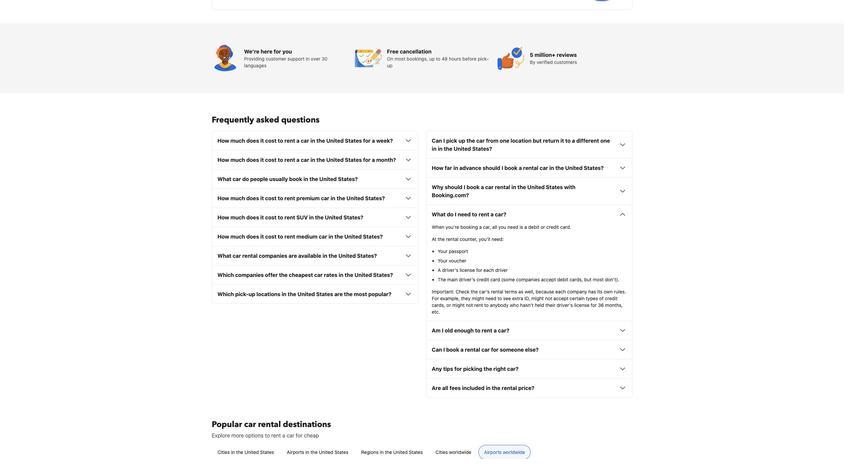 Task type: vqa. For each thing, say whether or not it's contained in the screenshot.
should in Why should I book a car rental in the United States with Booking.com?
yes



Task type: describe. For each thing, give the bounding box(es) containing it.
how much does it cost to rent a car in the united states for a week? button
[[218, 137, 412, 145]]

why should i book a car rental in the united states with booking.com? button
[[432, 183, 627, 200]]

customer
[[266, 56, 286, 62]]

cards, inside important: check the car's rental terms as well, because each company has its own rules. for example, they might need to see extra id, might not accept certain types of credit cards, or might not rent to anybody who hasn't held their driver's license for 36 months, etc.
[[432, 303, 445, 309]]

to up booking
[[472, 212, 478, 218]]

check
[[456, 289, 470, 295]]

to up anybody
[[498, 296, 502, 302]]

anybody
[[490, 303, 509, 309]]

who
[[510, 303, 519, 309]]

0 horizontal spatial might
[[453, 303, 465, 309]]

a down questions
[[297, 138, 300, 144]]

rental inside important: check the car's rental terms as well, because each company has its own rules. for example, they might need to see extra id, might not accept certain types of credit cards, or might not rent to anybody who hasn't held their driver's license for 36 months, etc.
[[491, 289, 504, 295]]

frequently
[[212, 115, 254, 126]]

the right 'at'
[[438, 237, 445, 242]]

your for your voucher
[[438, 258, 448, 264]]

the right rates
[[345, 272, 353, 279]]

up down on
[[387, 63, 393, 69]]

book right 'usually'
[[289, 176, 302, 182]]

how much does it cost to rent suv in the united states? button
[[218, 214, 412, 222]]

2 horizontal spatial need
[[508, 225, 519, 230]]

offer
[[265, 272, 278, 279]]

cities worldwide button
[[430, 446, 477, 460]]

included
[[462, 386, 485, 392]]

important:
[[432, 289, 455, 295]]

cost for how much does it cost to rent a car in the united states for a week?
[[265, 138, 277, 144]]

what do i need to rent a car?
[[432, 212, 507, 218]]

the right regions
[[385, 450, 392, 456]]

advance
[[460, 165, 482, 171]]

rental inside 'dropdown button'
[[523, 165, 539, 171]]

need:
[[492, 237, 504, 242]]

does for how much does it cost to rent a car in the united states for a week?
[[246, 138, 259, 144]]

how for how much does it cost to rent medium car in the united states?
[[218, 234, 229, 240]]

week?
[[376, 138, 393, 144]]

rental inside why should i book a car rental in the united states with booking.com?
[[495, 185, 510, 191]]

airports in the united states
[[287, 450, 349, 456]]

which companies offer the cheapest car rates  in the united states? button
[[218, 271, 412, 280]]

a inside why should i book a car rental in the united states with booking.com?
[[481, 185, 484, 191]]

the down cheapest
[[288, 292, 296, 298]]

how much does it cost to rent medium car in the united states? button
[[218, 233, 412, 241]]

the up rates
[[329, 253, 337, 259]]

is
[[520, 225, 523, 230]]

what do i need to rent a car? button
[[432, 211, 627, 219]]

more
[[232, 433, 244, 439]]

a inside popular car rental destinations explore more options to rent a car for cheap
[[282, 433, 285, 439]]

1 horizontal spatial you
[[499, 225, 506, 230]]

rent up can i book a rental car for someone else?
[[482, 328, 493, 334]]

5 million+ reviews image
[[498, 45, 525, 72]]

before
[[463, 56, 477, 62]]

popular?
[[369, 292, 392, 298]]

a left month?
[[372, 157, 375, 163]]

right
[[494, 367, 506, 373]]

the inside button
[[236, 450, 243, 456]]

which pick-up locations in the united states are the most popular? button
[[218, 291, 412, 299]]

to down how much does it cost to rent suv in the united states?
[[278, 234, 283, 240]]

car inside dropdown button
[[482, 347, 490, 353]]

hasn't
[[520, 303, 534, 309]]

rent inside popular car rental destinations explore more options to rent a car for cheap
[[271, 433, 281, 439]]

reviews
[[557, 52, 577, 58]]

medium
[[297, 234, 318, 240]]

companies inside which companies offer the cheapest car rates  in the united states? dropdown button
[[235, 272, 264, 279]]

as
[[519, 289, 524, 295]]

a up car,
[[491, 212, 494, 218]]

to right enough
[[475, 328, 481, 334]]

in inside why should i book a car rental in the united states with booking.com?
[[512, 185, 516, 191]]

else?
[[525, 347, 539, 353]]

pick- inside dropdown button
[[235, 292, 249, 298]]

premium
[[297, 196, 320, 202]]

a up can i book a rental car for someone else?
[[494, 328, 497, 334]]

how for how much does it cost to rent premium car in the united states?
[[218, 196, 229, 202]]

pick- inside free cancellation on most bookings, up to 48 hours before pick- up
[[478, 56, 489, 62]]

for inside any tips for picking the right car? dropdown button
[[455, 367, 462, 373]]

cities for cities worldwide
[[436, 450, 448, 456]]

airports for airports in the united states
[[287, 450, 304, 456]]

we're here for you providing customer support in over 30 languages
[[244, 49, 328, 69]]

much for how much does it cost to rent a car in the united states for a week?
[[231, 138, 245, 144]]

card
[[491, 277, 500, 283]]

united inside dropdown button
[[347, 196, 364, 202]]

can for can i pick up the car from one location but return it to a different one in in the united states?
[[432, 138, 442, 144]]

2 horizontal spatial most
[[593, 277, 604, 283]]

cost for how much does it cost to rent medium car in the united states?
[[265, 234, 277, 240]]

how much does it cost to rent a car in the united states for a month?
[[218, 157, 396, 163]]

rent left suv
[[285, 215, 295, 221]]

voucher
[[449, 258, 467, 264]]

their
[[546, 303, 556, 309]]

i up you're
[[455, 212, 457, 218]]

for inside important: check the car's rental terms as well, because each company has its own rules. for example, they might need to see extra id, might not accept certain types of credit cards, or might not rent to anybody who hasn't held their driver's license for 36 months, etc.
[[591, 303, 597, 309]]

a inside can i pick up the car from one location but return it to a different one in in the united states?
[[572, 138, 575, 144]]

a right is at the right of page
[[525, 225, 527, 230]]

cities worldwide
[[436, 450, 472, 456]]

1 horizontal spatial might
[[472, 296, 484, 302]]

it for how much does it cost to rent suv in the united states?
[[260, 215, 264, 221]]

0 vertical spatial each
[[484, 268, 494, 274]]

how much does it cost to rent a car in the united states for a month? button
[[218, 156, 412, 164]]

the right pick
[[467, 138, 475, 144]]

the right offer
[[279, 272, 288, 279]]

which for which pick-up locations in the united states are the most popular?
[[218, 292, 234, 298]]

to left anybody
[[485, 303, 489, 309]]

the right suv
[[315, 215, 324, 221]]

united inside why should i book a car rental in the united states with booking.com?
[[528, 185, 545, 191]]

the inside 'dropdown button'
[[556, 165, 564, 171]]

i inside can i pick up the car from one location but return it to a different one in in the united states?
[[444, 138, 445, 144]]

rent inside important: check the car's rental terms as well, because each company has its own rules. for example, they might need to see extra id, might not accept certain types of credit cards, or might not rent to anybody who hasn't held their driver's license for 36 months, etc.
[[475, 303, 483, 309]]

of
[[600, 296, 604, 302]]

extra
[[512, 296, 523, 302]]

cost for how much does it cost to rent a car in the united states for a month?
[[265, 157, 277, 163]]

regions in the united states button
[[356, 446, 429, 460]]

driver
[[496, 268, 508, 274]]

are all fees included in the rental price?
[[432, 386, 535, 392]]

you'll
[[479, 237, 491, 242]]

far
[[445, 165, 452, 171]]

location
[[511, 138, 532, 144]]

a left "week?"
[[372, 138, 375, 144]]

most inside dropdown button
[[354, 292, 367, 298]]

how for how far in advance should i book a rental car in the united states?
[[432, 165, 444, 171]]

a down the how much does it cost to rent a car in the united states for a week?
[[297, 157, 300, 163]]

can i pick up the car from one location but return it to a different one in in the united states?
[[432, 138, 610, 152]]

the left right
[[484, 367, 492, 373]]

states inside why should i book a car rental in the united states with booking.com?
[[546, 185, 563, 191]]

all inside dropdown button
[[442, 386, 449, 392]]

when
[[432, 225, 445, 230]]

company
[[567, 289, 587, 295]]

available
[[298, 253, 321, 259]]

companies up well,
[[516, 277, 540, 283]]

book inside dropdown button
[[446, 347, 459, 353]]

your for your passport
[[438, 249, 448, 255]]

fees
[[450, 386, 461, 392]]

tab list containing cities in the united states
[[206, 446, 638, 460]]

frequently asked questions
[[212, 115, 320, 126]]

a left car,
[[479, 225, 482, 230]]

why should i book a car rental in the united states with booking.com?
[[432, 185, 576, 199]]

car? for am i old enough to rent a car?
[[498, 328, 510, 334]]

cheapest
[[289, 272, 313, 279]]

counter,
[[460, 237, 478, 242]]

0 horizontal spatial credit
[[477, 277, 489, 283]]

book inside why should i book a car rental in the united states with booking.com?
[[467, 185, 480, 191]]

a driver's license for each driver
[[438, 268, 508, 274]]

old
[[445, 328, 453, 334]]

with
[[564, 185, 576, 191]]

car inside dropdown button
[[321, 196, 330, 202]]

need inside important: check the car's rental terms as well, because each company has its own rules. for example, they might need to see extra id, might not accept certain types of credit cards, or might not rent to anybody who hasn't held their driver's license for 36 months, etc.
[[486, 296, 497, 302]]

free cancellation image
[[355, 45, 382, 72]]

rent down questions
[[285, 138, 295, 144]]

to inside dropdown button
[[278, 196, 283, 202]]

it for how much does it cost to rent premium car in the united states?
[[260, 196, 264, 202]]

terms
[[505, 289, 517, 295]]

the inside important: check the car's rental terms as well, because each company has its own rules. for example, they might need to see extra id, might not accept certain types of credit cards, or might not rent to anybody who hasn't held their driver's license for 36 months, etc.
[[471, 289, 478, 295]]

the down pick
[[444, 146, 453, 152]]

much for how much does it cost to rent premium car in the united states?
[[231, 196, 245, 202]]

tips
[[443, 367, 453, 373]]

for inside how much does it cost to rent a car in the united states for a month? dropdown button
[[363, 157, 371, 163]]

someone
[[500, 347, 524, 353]]

well,
[[525, 289, 535, 295]]

main
[[448, 277, 458, 283]]

credit inside important: check the car's rental terms as well, because each company has its own rules. for example, they might need to see extra id, might not accept certain types of credit cards, or might not rent to anybody who hasn't held their driver's license for 36 months, etc.
[[605, 296, 618, 302]]

the down right
[[492, 386, 501, 392]]

license inside important: check the car's rental terms as well, because each company has its own rules. for example, they might need to see extra id, might not accept certain types of credit cards, or might not rent to anybody who hasn't held their driver's license for 36 months, etc.
[[574, 303, 590, 309]]

id,
[[525, 296, 530, 302]]

your passport
[[438, 249, 468, 255]]

should inside why should i book a car rental in the united states with booking.com?
[[445, 185, 463, 191]]

1 horizontal spatial but
[[585, 277, 592, 283]]

i inside 'dropdown button'
[[502, 165, 503, 171]]

verified
[[537, 59, 553, 65]]

we're here for you image
[[212, 45, 239, 72]]

you're
[[446, 225, 459, 230]]

cities in the united states
[[218, 450, 274, 456]]



Task type: locate. For each thing, give the bounding box(es) containing it.
1 vertical spatial can
[[432, 347, 442, 353]]

1 vertical spatial not
[[466, 303, 473, 309]]

by
[[530, 59, 536, 65]]

states? inside 'dropdown button'
[[584, 165, 604, 171]]

the up how much does it cost to rent premium car in the united states? dropdown button
[[310, 176, 318, 182]]

do left people
[[242, 176, 249, 182]]

0 vertical spatial you
[[283, 49, 292, 55]]

why
[[432, 185, 444, 191]]

up inside dropdown button
[[249, 292, 255, 298]]

because
[[536, 289, 554, 295]]

credit
[[547, 225, 559, 230], [477, 277, 489, 283], [605, 296, 618, 302]]

in inside dropdown button
[[331, 196, 336, 202]]

driver's
[[557, 303, 573, 309]]

card.
[[561, 225, 572, 230]]

0 horizontal spatial you
[[283, 49, 292, 55]]

credit left card.
[[547, 225, 559, 230]]

1 horizontal spatial all
[[493, 225, 497, 230]]

all
[[493, 225, 497, 230], [442, 386, 449, 392]]

cost down "asked"
[[265, 138, 277, 144]]

the down the how much does it cost to rent suv in the united states? dropdown button
[[335, 234, 343, 240]]

need left is at the right of page
[[508, 225, 519, 230]]

1 vertical spatial should
[[445, 185, 463, 191]]

month?
[[376, 157, 396, 163]]

how inside dropdown button
[[218, 196, 229, 202]]

might down car's
[[472, 296, 484, 302]]

can inside dropdown button
[[432, 347, 442, 353]]

0 horizontal spatial but
[[533, 138, 542, 144]]

1 horizontal spatial pick-
[[478, 56, 489, 62]]

0 vertical spatial should
[[483, 165, 501, 171]]

0 horizontal spatial debit
[[529, 225, 540, 230]]

are down rates
[[335, 292, 343, 298]]

airports inside button
[[287, 450, 304, 456]]

the up how much does it cost to rent a car in the united states for a month? dropdown button
[[317, 138, 325, 144]]

can i pick up the car from one location but return it to a different one in in the united states? button
[[432, 137, 627, 153]]

all right are
[[442, 386, 449, 392]]

accept up driver's
[[554, 296, 569, 302]]

accept
[[541, 277, 556, 283], [554, 296, 569, 302]]

0 horizontal spatial or
[[447, 303, 451, 309]]

2 worldwide from the left
[[503, 450, 525, 456]]

support
[[288, 56, 305, 62]]

cost for how much does it cost to rent suv in the united states?
[[265, 215, 277, 221]]

0 vertical spatial license
[[460, 268, 475, 274]]

1 worldwide from the left
[[449, 450, 472, 456]]

2 does from the top
[[246, 157, 259, 163]]

when you're booking a car, all you need is a debit or credit card.
[[432, 225, 572, 230]]

the inside dropdown button
[[337, 196, 345, 202]]

at the rental counter, you'll need:
[[432, 237, 504, 242]]

1 vertical spatial pick-
[[235, 292, 249, 298]]

accept inside important: check the car's rental terms as well, because each company has its own rules. for example, they might need to see extra id, might not accept certain types of credit cards, or might not rent to anybody who hasn't held their driver's license for 36 months, etc.
[[554, 296, 569, 302]]

to left suv
[[278, 215, 283, 221]]

0 vertical spatial which
[[218, 272, 234, 279]]

how inside 'dropdown button'
[[432, 165, 444, 171]]

states inside button
[[260, 450, 274, 456]]

0 horizontal spatial airports
[[287, 450, 304, 456]]

0 horizontal spatial should
[[445, 185, 463, 191]]

1 airports from the left
[[287, 450, 304, 456]]

for inside we're here for you providing customer support in over 30 languages
[[274, 49, 281, 55]]

cities inside cities in the united states button
[[218, 450, 230, 456]]

cards, up company
[[570, 277, 583, 283]]

the
[[438, 277, 446, 283]]

what for what do i need to rent a car?
[[432, 212, 446, 218]]

am i old enough to rent a car? button
[[432, 327, 627, 335]]

car? inside any tips for picking the right car? dropdown button
[[507, 367, 519, 373]]

a
[[438, 268, 441, 274]]

for inside can i book a rental car for someone else? dropdown button
[[491, 347, 499, 353]]

types
[[586, 296, 598, 302]]

not
[[545, 296, 552, 302], [466, 303, 473, 309]]

1 horizontal spatial cards,
[[570, 277, 583, 283]]

i left the old
[[442, 328, 444, 334]]

accept up because
[[541, 277, 556, 283]]

cost inside dropdown button
[[265, 196, 277, 202]]

1 which from the top
[[218, 272, 234, 279]]

to inside free cancellation on most bookings, up to 48 hours before pick- up
[[436, 56, 441, 62]]

1 vertical spatial license
[[574, 303, 590, 309]]

has
[[589, 289, 596, 295]]

cheap
[[304, 433, 319, 439]]

customers
[[554, 59, 577, 65]]

up right pick
[[459, 138, 465, 144]]

passport
[[449, 249, 468, 255]]

united inside 'dropdown button'
[[566, 165, 583, 171]]

are inside dropdown button
[[335, 292, 343, 298]]

most left popular?
[[354, 292, 367, 298]]

car? up someone
[[498, 328, 510, 334]]

to inside can i pick up the car from one location but return it to a different one in in the united states?
[[566, 138, 571, 144]]

0 horizontal spatial each
[[484, 268, 494, 274]]

1 much from the top
[[231, 138, 245, 144]]

or down example, at the bottom
[[447, 303, 451, 309]]

the inside why should i book a car rental in the united states with booking.com?
[[518, 185, 526, 191]]

does for how much does it cost to rent medium car in the united states?
[[246, 234, 259, 240]]

1 horizontal spatial worldwide
[[503, 450, 525, 456]]

return
[[543, 138, 559, 144]]

1 cities from the left
[[218, 450, 230, 456]]

in inside we're here for you providing customer support in over 30 languages
[[306, 56, 310, 62]]

0 vertical spatial your
[[438, 249, 448, 255]]

for up car's
[[476, 268, 482, 274]]

to up 'usually'
[[278, 157, 283, 163]]

united inside button
[[245, 450, 259, 456]]

1 horizontal spatial need
[[486, 296, 497, 302]]

rental inside popular car rental destinations explore more options to rent a car for cheap
[[258, 420, 281, 431]]

most inside free cancellation on most bookings, up to 48 hours before pick- up
[[395, 56, 406, 62]]

1 vertical spatial all
[[442, 386, 449, 392]]

booking.com?
[[432, 193, 469, 199]]

are left available
[[289, 253, 297, 259]]

are
[[432, 386, 441, 392]]

i up the tips
[[444, 347, 445, 353]]

1 horizontal spatial not
[[545, 296, 552, 302]]

4 does from the top
[[246, 215, 259, 221]]

states? inside can i pick up the car from one location but return it to a different one in in the united states?
[[473, 146, 492, 152]]

1 horizontal spatial license
[[574, 303, 590, 309]]

1 horizontal spatial each
[[556, 289, 566, 295]]

what car do people usually book in the united states?
[[218, 176, 358, 182]]

0 horizontal spatial license
[[460, 268, 475, 274]]

might down they
[[453, 303, 465, 309]]

1 horizontal spatial driver's
[[459, 277, 476, 283]]

rent left medium
[[285, 234, 295, 240]]

much for how much does it cost to rent medium car in the united states?
[[231, 234, 245, 240]]

which inside dropdown button
[[218, 272, 234, 279]]

30
[[322, 56, 328, 62]]

1 vertical spatial each
[[556, 289, 566, 295]]

4 cost from the top
[[265, 215, 277, 221]]

up inside can i pick up the car from one location but return it to a different one in in the united states?
[[459, 138, 465, 144]]

does for how much does it cost to rent premium car in the united states?
[[246, 196, 259, 202]]

1 one from the left
[[500, 138, 510, 144]]

5 much from the top
[[231, 234, 245, 240]]

which
[[218, 272, 234, 279], [218, 292, 234, 298]]

to down "asked"
[[278, 138, 283, 144]]

for inside how much does it cost to rent a car in the united states for a week? dropdown button
[[363, 138, 371, 144]]

languages
[[244, 63, 267, 69]]

for left "week?"
[[363, 138, 371, 144]]

which pick-up locations in the united states are the most popular?
[[218, 292, 392, 298]]

in inside dropdown button
[[282, 292, 287, 298]]

can up any
[[432, 347, 442, 353]]

1 horizontal spatial or
[[541, 225, 545, 230]]

how for how much does it cost to rent a car in the united states for a week?
[[218, 138, 229, 144]]

1 vertical spatial or
[[447, 303, 451, 309]]

the left popular?
[[344, 292, 353, 298]]

car inside why should i book a car rental in the united states with booking.com?
[[486, 185, 494, 191]]

worldwide inside 'button'
[[503, 450, 525, 456]]

0 vertical spatial accept
[[541, 277, 556, 283]]

it for how much does it cost to rent medium car in the united states?
[[260, 234, 264, 240]]

can for can i book a rental car for someone else?
[[432, 347, 442, 353]]

worldwide
[[449, 450, 472, 456], [503, 450, 525, 456]]

i up why should i book a car rental in the united states with booking.com?
[[502, 165, 503, 171]]

rental inside dropdown button
[[465, 347, 480, 353]]

rent up car,
[[479, 212, 490, 218]]

0 vertical spatial do
[[242, 176, 249, 182]]

etc.
[[432, 310, 440, 315]]

one right different
[[601, 138, 610, 144]]

cities inside cities worldwide button
[[436, 450, 448, 456]]

airports inside 'button'
[[484, 450, 502, 456]]

1 horizontal spatial credit
[[547, 225, 559, 230]]

worldwide for cities worldwide
[[449, 450, 472, 456]]

should inside how far in advance should i book a rental car in the united states? 'dropdown button'
[[483, 165, 501, 171]]

should
[[483, 165, 501, 171], [445, 185, 463, 191]]

worldwide inside button
[[449, 450, 472, 456]]

the up what car do people usually book in the united states? dropdown button
[[317, 157, 325, 163]]

1 vertical spatial do
[[447, 212, 454, 218]]

book inside 'dropdown button'
[[505, 165, 518, 171]]

airports for airports worldwide
[[484, 450, 502, 456]]

0 vertical spatial all
[[493, 225, 497, 230]]

0 horizontal spatial driver's
[[442, 268, 459, 274]]

car inside can i pick up the car from one location but return it to a different one in in the united states?
[[477, 138, 485, 144]]

0 horizontal spatial pick-
[[235, 292, 249, 298]]

2 vertical spatial need
[[486, 296, 497, 302]]

2 vertical spatial car?
[[507, 367, 519, 373]]

car? for what do i need to rent a car?
[[495, 212, 507, 218]]

example,
[[440, 296, 460, 302]]

much inside dropdown button
[[231, 196, 245, 202]]

destinations
[[283, 420, 331, 431]]

tab list
[[206, 446, 638, 460]]

0 horizontal spatial worldwide
[[449, 450, 472, 456]]

car's
[[479, 289, 490, 295]]

the down return
[[556, 165, 564, 171]]

0 vertical spatial car?
[[495, 212, 507, 218]]

or
[[541, 225, 545, 230], [447, 303, 451, 309]]

5
[[530, 52, 534, 58]]

car? inside am i old enough to rent a car? dropdown button
[[498, 328, 510, 334]]

book up why should i book a car rental in the united states with booking.com?
[[505, 165, 518, 171]]

1 horizontal spatial cities
[[436, 450, 448, 456]]

a inside dropdown button
[[461, 347, 464, 353]]

car? right right
[[507, 367, 519, 373]]

car
[[301, 138, 309, 144], [477, 138, 485, 144], [301, 157, 309, 163], [540, 165, 548, 171], [233, 176, 241, 182], [486, 185, 494, 191], [321, 196, 330, 202], [319, 234, 327, 240], [233, 253, 241, 259], [314, 272, 323, 279], [482, 347, 490, 353], [244, 420, 256, 431], [287, 433, 295, 439]]

i inside why should i book a car rental in the united states with booking.com?
[[464, 185, 466, 191]]

credit up 'months,'
[[605, 296, 618, 302]]

license down voucher
[[460, 268, 475, 274]]

0 horizontal spatial all
[[442, 386, 449, 392]]

but left return
[[533, 138, 542, 144]]

united inside can i pick up the car from one location but return it to a different one in in the united states?
[[454, 146, 471, 152]]

airports in the united states button
[[281, 446, 354, 460]]

1 vertical spatial credit
[[477, 277, 489, 283]]

picking
[[463, 367, 483, 373]]

any
[[432, 367, 442, 373]]

debit right is at the right of page
[[529, 225, 540, 230]]

3 cost from the top
[[265, 196, 277, 202]]

your up your voucher
[[438, 249, 448, 255]]

0 vertical spatial driver's
[[442, 268, 459, 274]]

does
[[246, 138, 259, 144], [246, 157, 259, 163], [246, 196, 259, 202], [246, 215, 259, 221], [246, 234, 259, 240]]

what car rental companies are available in the united states?
[[218, 253, 377, 259]]

1 vertical spatial your
[[438, 258, 448, 264]]

1 vertical spatial driver's
[[459, 277, 476, 283]]

asked
[[256, 115, 279, 126]]

each up card
[[484, 268, 494, 274]]

united inside dropdown button
[[298, 292, 315, 298]]

rent up what car do people usually book in the united states?
[[285, 157, 295, 163]]

0 vertical spatial or
[[541, 225, 545, 230]]

on
[[387, 56, 393, 62]]

need up booking
[[458, 212, 471, 218]]

how for how much does it cost to rent suv in the united states?
[[218, 215, 229, 221]]

2 cost from the top
[[265, 157, 277, 163]]

i left pick
[[444, 138, 445, 144]]

most
[[395, 56, 406, 62], [593, 277, 604, 283], [354, 292, 367, 298]]

2 which from the top
[[218, 292, 234, 298]]

36
[[598, 303, 604, 309]]

1 vertical spatial are
[[335, 292, 343, 298]]

0 vertical spatial pick-
[[478, 56, 489, 62]]

3 much from the top
[[231, 196, 245, 202]]

1 vertical spatial cards,
[[432, 303, 445, 309]]

much for how much does it cost to rent a car in the united states for a month?
[[231, 157, 245, 163]]

license down the certain
[[574, 303, 590, 309]]

0 vertical spatial not
[[545, 296, 552, 302]]

any tips for picking the right car? button
[[432, 366, 627, 374]]

1 horizontal spatial are
[[335, 292, 343, 298]]

you inside we're here for you providing customer support in over 30 languages
[[283, 49, 292, 55]]

but up has
[[585, 277, 592, 283]]

cities for cities in the united states
[[218, 450, 230, 456]]

how much does it cost to rent a car in the united states for a week?
[[218, 138, 393, 144]]

1 horizontal spatial do
[[447, 212, 454, 218]]

driver's
[[442, 268, 459, 274], [459, 277, 476, 283]]

to right return
[[566, 138, 571, 144]]

options
[[245, 433, 264, 439]]

can left pick
[[432, 138, 442, 144]]

states?
[[473, 146, 492, 152], [584, 165, 604, 171], [338, 176, 358, 182], [365, 196, 385, 202], [344, 215, 364, 221], [363, 234, 383, 240], [357, 253, 377, 259], [373, 272, 393, 279]]

2 your from the top
[[438, 258, 448, 264]]

should up booking.com? on the top right
[[445, 185, 463, 191]]

book down the old
[[446, 347, 459, 353]]

over
[[311, 56, 321, 62]]

does for how much does it cost to rent suv in the united states?
[[246, 215, 259, 221]]

the left car's
[[471, 289, 478, 295]]

0 vertical spatial cards,
[[570, 277, 583, 283]]

people
[[250, 176, 268, 182]]

4 much from the top
[[231, 215, 245, 221]]

1 horizontal spatial one
[[601, 138, 610, 144]]

for down types
[[591, 303, 597, 309]]

cost for how much does it cost to rent premium car in the united states?
[[265, 196, 277, 202]]

driver's down your voucher
[[442, 268, 459, 274]]

to down 'usually'
[[278, 196, 283, 202]]

does inside dropdown button
[[246, 196, 259, 202]]

regions
[[361, 450, 379, 456]]

the down cheap
[[311, 450, 318, 456]]

but inside can i pick up the car from one location but return it to a different one in in the united states?
[[533, 138, 542, 144]]

2 horizontal spatial might
[[532, 296, 544, 302]]

not down they
[[466, 303, 473, 309]]

0 horizontal spatial are
[[289, 253, 297, 259]]

2 vertical spatial what
[[218, 253, 231, 259]]

cost down 'usually'
[[265, 196, 277, 202]]

rent inside dropdown button
[[285, 196, 295, 202]]

certain
[[570, 296, 585, 302]]

0 vertical spatial most
[[395, 56, 406, 62]]

how for how much does it cost to rent a car in the united states for a month?
[[218, 157, 229, 163]]

1 vertical spatial but
[[585, 277, 592, 283]]

2 airports from the left
[[484, 450, 502, 456]]

for right the tips
[[455, 367, 462, 373]]

at
[[432, 237, 437, 242]]

which inside dropdown button
[[218, 292, 234, 298]]

companies inside what car rental companies are available in the united states? dropdown button
[[259, 253, 287, 259]]

the down what car do people usually book in the united states? dropdown button
[[337, 196, 345, 202]]

0 horizontal spatial need
[[458, 212, 471, 218]]

most right on
[[395, 56, 406, 62]]

am
[[432, 328, 441, 334]]

1 vertical spatial accept
[[554, 296, 569, 302]]

popular car rental destinations explore more options to rent a car for cheap
[[212, 420, 331, 439]]

in inside button
[[231, 450, 235, 456]]

1 can from the top
[[432, 138, 442, 144]]

5 cost from the top
[[265, 234, 277, 240]]

each inside important: check the car's rental terms as well, because each company has its own rules. for example, they might need to see extra id, might not accept certain types of credit cards, or might not rent to anybody who hasn't held their driver's license for 36 months, etc.
[[556, 289, 566, 295]]

0 horizontal spatial cities
[[218, 450, 230, 456]]

bookings,
[[407, 56, 428, 62]]

cards, up etc.
[[432, 303, 445, 309]]

can inside can i pick up the car from one location but return it to a different one in in the united states?
[[432, 138, 442, 144]]

do
[[242, 176, 249, 182], [447, 212, 454, 218]]

popular
[[212, 420, 242, 431]]

to
[[436, 56, 441, 62], [278, 138, 283, 144], [566, 138, 571, 144], [278, 157, 283, 163], [278, 196, 283, 202], [472, 212, 478, 218], [278, 215, 283, 221], [278, 234, 283, 240], [498, 296, 502, 302], [485, 303, 489, 309], [475, 328, 481, 334], [265, 433, 270, 439]]

your
[[438, 249, 448, 255], [438, 258, 448, 264]]

1 vertical spatial which
[[218, 292, 234, 298]]

which for which companies offer the cheapest car rates  in the united states?
[[218, 272, 234, 279]]

0 horizontal spatial one
[[500, 138, 510, 144]]

2 vertical spatial credit
[[605, 296, 618, 302]]

much for how much does it cost to rent suv in the united states?
[[231, 215, 245, 221]]

1 horizontal spatial debit
[[558, 277, 569, 283]]

for up customer
[[274, 49, 281, 55]]

it inside dropdown button
[[260, 196, 264, 202]]

1 vertical spatial debit
[[558, 277, 569, 283]]

states inside dropdown button
[[316, 292, 333, 298]]

1 vertical spatial you
[[499, 225, 506, 230]]

1 vertical spatial most
[[593, 277, 604, 283]]

up left 48
[[429, 56, 435, 62]]

what for what car do people usually book in the united states?
[[218, 176, 231, 182]]

rent left 'premium'
[[285, 196, 295, 202]]

what for what car rental companies are available in the united states?
[[218, 253, 231, 259]]

usually
[[269, 176, 288, 182]]

0 vertical spatial can
[[432, 138, 442, 144]]

need inside dropdown button
[[458, 212, 471, 218]]

0 vertical spatial debit
[[529, 225, 540, 230]]

2 much from the top
[[231, 157, 245, 163]]

enough
[[454, 328, 474, 334]]

does for how much does it cost to rent a car in the united states for a month?
[[246, 157, 259, 163]]

0 horizontal spatial not
[[466, 303, 473, 309]]

1 horizontal spatial should
[[483, 165, 501, 171]]

3 does from the top
[[246, 196, 259, 202]]

free
[[387, 49, 399, 55]]

i inside dropdown button
[[444, 347, 445, 353]]

it for how much does it cost to rent a car in the united states for a week?
[[260, 138, 264, 144]]

0 horizontal spatial cards,
[[432, 303, 445, 309]]

to left 48
[[436, 56, 441, 62]]

for inside popular car rental destinations explore more options to rent a car for cheap
[[296, 433, 303, 439]]

its
[[598, 289, 603, 295]]

your up a on the bottom
[[438, 258, 448, 264]]

explore
[[212, 433, 230, 439]]

states? inside dropdown button
[[365, 196, 385, 202]]

from
[[486, 138, 499, 144]]

should right advance
[[483, 165, 501, 171]]

but
[[533, 138, 542, 144], [585, 277, 592, 283]]

1 vertical spatial car?
[[498, 328, 510, 334]]

a inside 'dropdown button'
[[519, 165, 522, 171]]

what car do people usually book in the united states? button
[[218, 175, 412, 183]]

up left locations
[[249, 292, 255, 298]]

much
[[231, 138, 245, 144], [231, 157, 245, 163], [231, 196, 245, 202], [231, 215, 245, 221], [231, 234, 245, 240]]

how much does it cost to rent suv in the united states?
[[218, 215, 364, 221]]

each up driver's
[[556, 289, 566, 295]]

driver's down a driver's license for each driver
[[459, 277, 476, 283]]

you up support
[[283, 49, 292, 55]]

1 horizontal spatial most
[[395, 56, 406, 62]]

5 does from the top
[[246, 234, 259, 240]]

million+
[[535, 52, 556, 58]]

a down enough
[[461, 347, 464, 353]]

0 vertical spatial are
[[289, 253, 297, 259]]

important: check the car's rental terms as well, because each company has its own rules. for example, they might need to see extra id, might not accept certain types of credit cards, or might not rent to anybody who hasn't held their driver's license for 36 months, etc.
[[432, 289, 626, 315]]

they
[[461, 296, 471, 302]]

a down advance
[[481, 185, 484, 191]]

2 cities from the left
[[436, 450, 448, 456]]

rent
[[285, 138, 295, 144], [285, 157, 295, 163], [285, 196, 295, 202], [479, 212, 490, 218], [285, 215, 295, 221], [285, 234, 295, 240], [475, 303, 483, 309], [482, 328, 493, 334], [271, 433, 281, 439]]

worldwide for airports worldwide
[[503, 450, 525, 456]]

credit up car's
[[477, 277, 489, 283]]

1 horizontal spatial airports
[[484, 450, 502, 456]]

0 vertical spatial what
[[218, 176, 231, 182]]

1 does from the top
[[246, 138, 259, 144]]

2 horizontal spatial credit
[[605, 296, 618, 302]]

0 horizontal spatial do
[[242, 176, 249, 182]]

for left month?
[[363, 157, 371, 163]]

2 one from the left
[[601, 138, 610, 144]]

to inside popular car rental destinations explore more options to rent a car for cheap
[[265, 433, 270, 439]]

2 vertical spatial most
[[354, 292, 367, 298]]

companies
[[259, 253, 287, 259], [235, 272, 264, 279], [516, 277, 540, 283]]

or inside important: check the car's rental terms as well, because each company has its own rules. for example, they might need to see extra id, might not accept certain types of credit cards, or might not rent to anybody who hasn't held their driver's license for 36 months, etc.
[[447, 303, 451, 309]]

it inside can i pick up the car from one location but return it to a different one in in the united states?
[[561, 138, 564, 144]]

0 vertical spatial need
[[458, 212, 471, 218]]

0 horizontal spatial most
[[354, 292, 367, 298]]

1 vertical spatial need
[[508, 225, 519, 230]]

you up need:
[[499, 225, 506, 230]]

hours
[[449, 56, 461, 62]]

0 vertical spatial but
[[533, 138, 542, 144]]

a down 'destinations'
[[282, 433, 285, 439]]

can i book a rental car for someone else?
[[432, 347, 539, 353]]

are inside dropdown button
[[289, 253, 297, 259]]

locations
[[257, 292, 281, 298]]

different
[[577, 138, 599, 144]]

car? up when you're booking a car, all you need is a debit or credit card.
[[495, 212, 507, 218]]

how much does it cost to rent premium car in the united states?
[[218, 196, 385, 202]]

1 your from the top
[[438, 249, 448, 255]]

it for how much does it cost to rent a car in the united states for a month?
[[260, 157, 264, 163]]

a left different
[[572, 138, 575, 144]]

1 cost from the top
[[265, 138, 277, 144]]

car inside 'dropdown button'
[[540, 165, 548, 171]]

need down car's
[[486, 296, 497, 302]]

i up booking.com? on the top right
[[464, 185, 466, 191]]

0 vertical spatial credit
[[547, 225, 559, 230]]

2 can from the top
[[432, 347, 442, 353]]

rules.
[[614, 289, 626, 295]]

car? inside what do i need to rent a car? dropdown button
[[495, 212, 507, 218]]

1 vertical spatial what
[[432, 212, 446, 218]]

what car rental companies are available in the united states? button
[[218, 252, 412, 260]]



